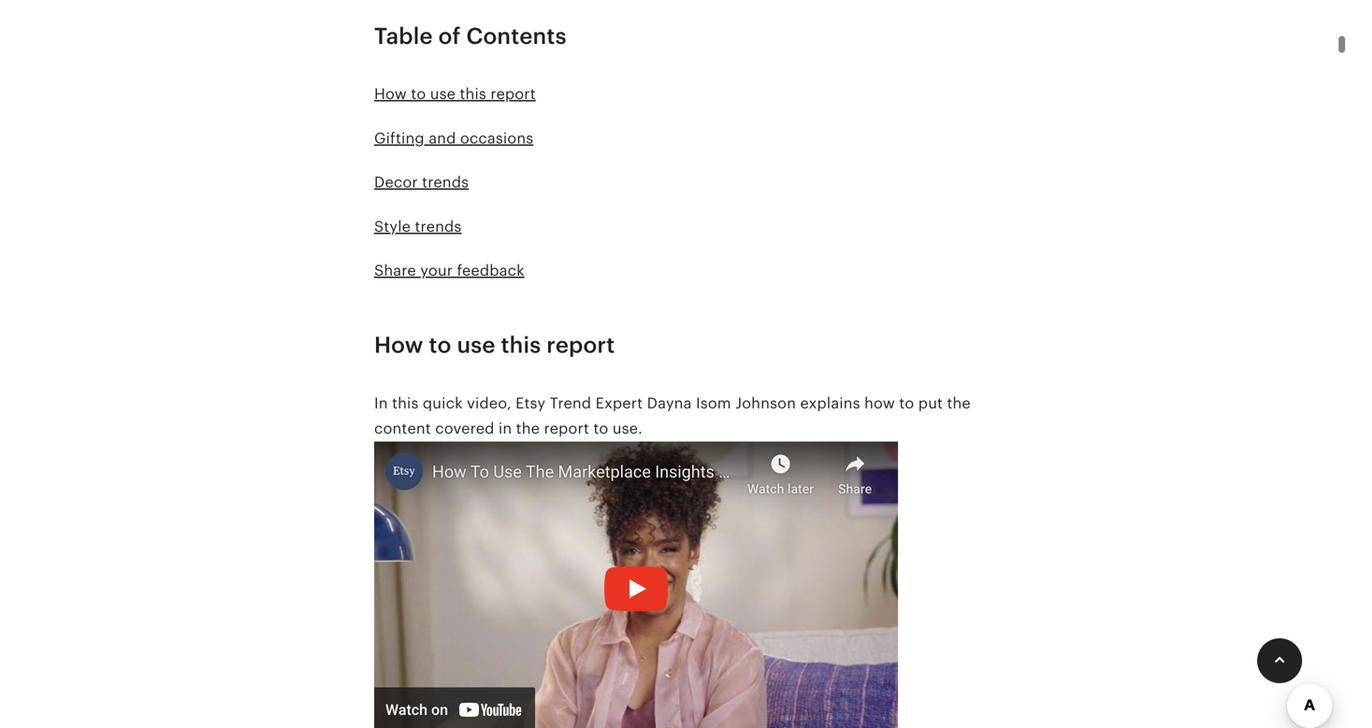 Task type: locate. For each thing, give the bounding box(es) containing it.
your
[[420, 262, 453, 279]]

report up "trend"
[[547, 333, 615, 359]]

of
[[438, 23, 461, 49]]

johnson
[[735, 395, 796, 412]]

2 vertical spatial report
[[544, 421, 589, 438]]

0 horizontal spatial the
[[516, 421, 540, 438]]

how to use this report up video,
[[374, 333, 615, 359]]

table of contents
[[374, 23, 567, 49]]

0 horizontal spatial use
[[430, 86, 456, 103]]

share
[[374, 262, 416, 279]]

1 vertical spatial trends
[[415, 218, 462, 235]]

in
[[499, 421, 512, 438]]

quick
[[423, 395, 463, 412]]

the
[[947, 395, 971, 412], [516, 421, 540, 438]]

0 vertical spatial how
[[374, 86, 407, 103]]

this up the "gifting and occasions" "link" at the top left of page
[[460, 86, 486, 103]]

how up gifting
[[374, 86, 407, 103]]

1 how from the top
[[374, 86, 407, 103]]

how up in
[[374, 333, 423, 359]]

how to use this report
[[374, 86, 536, 103], [374, 333, 615, 359]]

1 vertical spatial how to use this report
[[374, 333, 615, 359]]

trends up the your
[[415, 218, 462, 235]]

content
[[374, 421, 431, 438]]

0 horizontal spatial this
[[392, 395, 419, 412]]

1 vertical spatial use
[[457, 333, 495, 359]]

1 vertical spatial the
[[516, 421, 540, 438]]

the right in
[[516, 421, 540, 438]]

2 vertical spatial this
[[392, 395, 419, 412]]

this inside "in this quick video, etsy trend expert dayna isom johnson explains how to put the content covered in the report to use."
[[392, 395, 419, 412]]

1 horizontal spatial use
[[457, 333, 495, 359]]

occasions
[[460, 130, 534, 147]]

0 vertical spatial trends
[[422, 174, 469, 191]]

1 vertical spatial how
[[374, 333, 423, 359]]

0 vertical spatial use
[[430, 86, 456, 103]]

1 horizontal spatial this
[[460, 86, 486, 103]]

style
[[374, 218, 411, 235]]

trends
[[422, 174, 469, 191], [415, 218, 462, 235]]

this
[[460, 86, 486, 103], [501, 333, 541, 359], [392, 395, 419, 412]]

0 vertical spatial this
[[460, 86, 486, 103]]

how to use this report up the "gifting and occasions" "link" at the top left of page
[[374, 86, 536, 103]]

the right 'put'
[[947, 395, 971, 412]]

and
[[429, 130, 456, 147]]

to
[[411, 86, 426, 103], [429, 333, 451, 359], [899, 395, 914, 412], [593, 421, 609, 438]]

table
[[374, 23, 433, 49]]

trends for decor trends
[[422, 174, 469, 191]]

this right in
[[392, 395, 419, 412]]

this up etsy
[[501, 333, 541, 359]]

trend
[[550, 395, 591, 412]]

decor
[[374, 174, 418, 191]]

decor trends
[[374, 174, 469, 191]]

use
[[430, 86, 456, 103], [457, 333, 495, 359]]

2 horizontal spatial this
[[501, 333, 541, 359]]

to up quick
[[429, 333, 451, 359]]

etsy
[[516, 395, 546, 412]]

how
[[374, 86, 407, 103], [374, 333, 423, 359]]

1 vertical spatial this
[[501, 333, 541, 359]]

use up 'and' at the left
[[430, 86, 456, 103]]

report
[[491, 86, 536, 103], [547, 333, 615, 359], [544, 421, 589, 438]]

expert
[[596, 395, 643, 412]]

report down "trend"
[[544, 421, 589, 438]]

use up video,
[[457, 333, 495, 359]]

0 vertical spatial how to use this report
[[374, 86, 536, 103]]

feedback
[[457, 262, 525, 279]]

0 vertical spatial the
[[947, 395, 971, 412]]

trends down 'and' at the left
[[422, 174, 469, 191]]

gifting
[[374, 130, 425, 147]]

report up occasions
[[491, 86, 536, 103]]



Task type: describe. For each thing, give the bounding box(es) containing it.
to left 'put'
[[899, 395, 914, 412]]

gifting and occasions link
[[374, 130, 534, 147]]

share your feedback link
[[374, 262, 525, 279]]

trends for style trends
[[415, 218, 462, 235]]

in
[[374, 395, 388, 412]]

explains
[[800, 395, 860, 412]]

report inside "in this quick video, etsy trend expert dayna isom johnson explains how to put the content covered in the report to use."
[[544, 421, 589, 438]]

use.
[[613, 421, 643, 438]]

style trends link
[[374, 218, 462, 235]]

in this quick video, etsy trend expert dayna isom johnson explains how to put the content covered in the report to use.
[[374, 395, 971, 438]]

isom
[[696, 395, 731, 412]]

share your feedback
[[374, 262, 525, 279]]

dayna
[[647, 395, 692, 412]]

0 vertical spatial report
[[491, 86, 536, 103]]

to left "use."
[[593, 421, 609, 438]]

how
[[865, 395, 895, 412]]

2 how to use this report from the top
[[374, 333, 615, 359]]

how to use this report link
[[374, 86, 536, 103]]

style trends
[[374, 218, 462, 235]]

contents
[[466, 23, 567, 49]]

1 vertical spatial report
[[547, 333, 615, 359]]

1 horizontal spatial the
[[947, 395, 971, 412]]

gifting and occasions
[[374, 130, 534, 147]]

2 how from the top
[[374, 333, 423, 359]]

to up gifting
[[411, 86, 426, 103]]

video,
[[467, 395, 512, 412]]

covered
[[435, 421, 495, 438]]

decor trends link
[[374, 174, 469, 191]]

1 how to use this report from the top
[[374, 86, 536, 103]]

put
[[918, 395, 943, 412]]



Task type: vqa. For each thing, say whether or not it's contained in the screenshot.
the top Item quality
no



